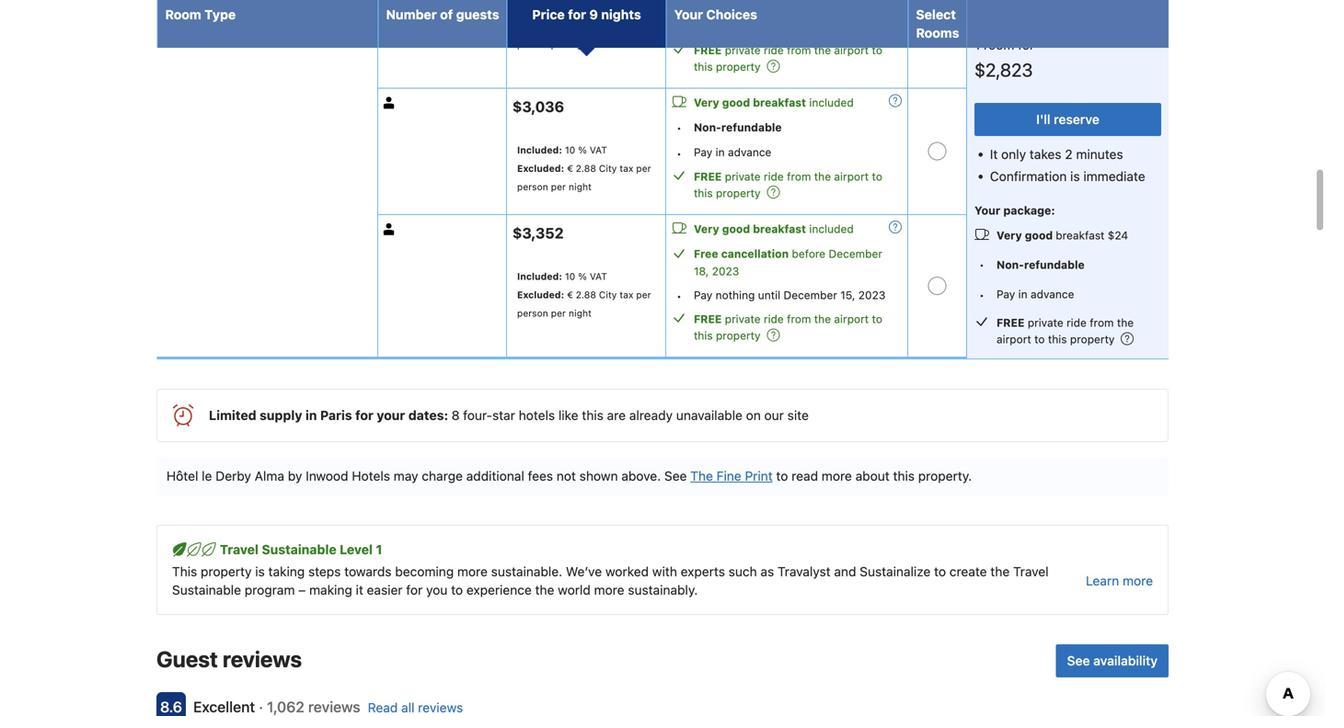 Task type: vqa. For each thing, say whether or not it's contained in the screenshot.
the bottommost Your
yes



Task type: locate. For each thing, give the bounding box(es) containing it.
$3,036
[[513, 98, 564, 116]]

is down 2 at top
[[1070, 169, 1080, 184]]

nothing
[[716, 19, 755, 32], [716, 289, 755, 302]]

very down your choices
[[694, 96, 719, 109]]

1 occupancy image from the top
[[384, 97, 396, 109]]

free cancellation
[[694, 247, 789, 260]]

included
[[809, 96, 854, 109], [809, 222, 854, 235]]

taking
[[268, 565, 305, 580]]

0 vertical spatial december
[[784, 19, 837, 32]]

pay nothing until december 15, 2023
[[694, 19, 886, 32], [694, 289, 886, 302]]

0 vertical spatial more details on meals and payment options image
[[889, 94, 902, 107]]

person
[[517, 38, 548, 49], [517, 181, 548, 192], [517, 308, 548, 319]]

€ 2.88 city tax per person per night up $3,036
[[517, 20, 651, 49]]

breakfast for $3,036
[[753, 96, 806, 109]]

2 % from the top
[[578, 145, 587, 156]]

reviews up · at the bottom of page
[[223, 647, 302, 673]]

see
[[664, 469, 687, 484], [1067, 654, 1090, 669]]

2 included from the top
[[809, 222, 854, 235]]

more
[[822, 469, 852, 484], [457, 565, 488, 580], [1123, 574, 1153, 589], [594, 583, 625, 598]]

0 vertical spatial sustainable
[[262, 543, 337, 558]]

0 vertical spatial 2.88
[[576, 20, 596, 31]]

3 € 2.88 city tax per person per night from the top
[[517, 289, 651, 319]]

read all reviews
[[368, 701, 463, 716]]

1 € 2.88 city tax per person per night from the top
[[517, 20, 651, 49]]

1 vertical spatial occupancy image
[[384, 223, 396, 235]]

€ 2.88 city tax per person per night for $3,036
[[517, 163, 651, 192]]

private down free cancellation
[[725, 313, 761, 326]]

10
[[565, 2, 575, 13], [565, 145, 575, 156], [565, 271, 575, 282]]

0 vertical spatial city
[[599, 20, 617, 31]]

very good breakfast included for $3,036
[[694, 96, 854, 109]]

private ride from the airport to this property
[[694, 44, 883, 73], [694, 170, 883, 199], [694, 313, 883, 342], [997, 317, 1134, 346]]

1 vertical spatial non-refundable
[[997, 258, 1085, 271]]

december right before
[[829, 247, 883, 260]]

2 included: from the top
[[517, 145, 562, 156]]

2 vertical spatial €
[[567, 289, 573, 300]]

person down $3,352
[[517, 308, 548, 319]]

1 right level
[[376, 543, 382, 558]]

person up $3,352
[[517, 181, 548, 192]]

availability
[[1094, 654, 1158, 669]]

read
[[368, 701, 398, 716]]

0 vertical spatial 1
[[975, 37, 980, 52]]

1 vertical spatial 2.88
[[576, 163, 596, 174]]

about
[[856, 469, 890, 484]]

1 horizontal spatial see
[[1067, 654, 1090, 669]]

3 € from the top
[[567, 289, 573, 300]]

until down before december 18, 2023
[[758, 289, 781, 302]]

included: for $3,352
[[517, 271, 562, 282]]

2 vertical spatial tax
[[620, 289, 634, 300]]

1 vertical spatial tax
[[620, 163, 634, 174]]

nights
[[601, 7, 641, 22]]

see left the
[[664, 469, 687, 484]]

0 vertical spatial 15,
[[841, 19, 855, 32]]

15, left select
[[841, 19, 855, 32]]

0 horizontal spatial sustainable
[[172, 583, 241, 598]]

for right the room
[[1018, 37, 1035, 52]]

1 vertical spatial december
[[829, 247, 883, 260]]

1 vat from the top
[[590, 2, 607, 13]]

travel up program
[[220, 543, 259, 558]]

becoming
[[395, 565, 454, 580]]

to
[[872, 44, 883, 57], [872, 170, 883, 183], [872, 313, 883, 326], [1035, 333, 1045, 346], [776, 469, 788, 484], [934, 565, 946, 580], [451, 583, 463, 598]]

it
[[990, 147, 998, 162]]

per
[[636, 20, 651, 31], [551, 38, 566, 49], [636, 163, 651, 174], [551, 181, 566, 192], [636, 289, 651, 300], [551, 308, 566, 319]]

0 horizontal spatial advance
[[728, 146, 772, 159]]

2 vertical spatial 2023
[[858, 289, 886, 302]]

like
[[559, 408, 578, 423]]

included: down $3,352
[[517, 271, 562, 282]]

it only takes 2 minutes confirmation is immediate
[[990, 147, 1145, 184]]

unavailable
[[676, 408, 743, 423]]

3 % from the top
[[578, 271, 587, 282]]

1 vertical spatial vat
[[590, 145, 607, 156]]

excluded: down $3,036
[[517, 163, 564, 174]]

tax
[[620, 20, 634, 31], [620, 163, 634, 174], [620, 289, 634, 300]]

2 vertical spatial in
[[306, 408, 317, 423]]

city for $3,036
[[599, 163, 617, 174]]

your
[[674, 7, 703, 22], [975, 204, 1001, 217]]

more details on meals and payment options image
[[889, 94, 902, 107], [889, 221, 902, 234]]

this
[[172, 565, 197, 580]]

1 vertical spatial included: 10 % vat
[[517, 145, 607, 156]]

$3,352
[[513, 225, 564, 242]]

2 city from the top
[[599, 163, 617, 174]]

included: left 9
[[517, 2, 562, 13]]

2 tax from the top
[[620, 163, 634, 174]]

0 vertical spatial pay nothing until december 15, 2023
[[694, 19, 886, 32]]

program
[[245, 583, 295, 598]]

0 vertical spatial € 2.88 city tax per person per night
[[517, 20, 651, 49]]

3 included: from the top
[[517, 271, 562, 282]]

your for your package:
[[975, 204, 1001, 217]]

2 vertical spatial person
[[517, 308, 548, 319]]

0 vertical spatial %
[[578, 2, 587, 13]]

2 pay nothing until december 15, 2023 from the top
[[694, 289, 886, 302]]

0 horizontal spatial 1
[[376, 543, 382, 558]]

2023 down before december 18, 2023
[[858, 289, 886, 302]]

2023
[[858, 19, 886, 32], [712, 265, 739, 278], [858, 289, 886, 302]]

1 vertical spatial person
[[517, 181, 548, 192]]

1 horizontal spatial is
[[1070, 169, 1080, 184]]

3 2.88 from the top
[[576, 289, 596, 300]]

sustainably.
[[628, 583, 698, 598]]

2 vertical spatial vat
[[590, 271, 607, 282]]

0 vertical spatial included
[[809, 96, 854, 109]]

december inside before december 18, 2023
[[829, 247, 883, 260]]

2 night from the top
[[569, 181, 592, 192]]

print
[[745, 469, 773, 484]]

is up program
[[255, 565, 265, 580]]

your left choices at the right top of the page
[[674, 7, 703, 22]]

good down choices at the right top of the page
[[722, 96, 750, 109]]

2 excluded: from the top
[[517, 163, 564, 174]]

2 vat from the top
[[590, 145, 607, 156]]

2 person from the top
[[517, 181, 548, 192]]

1 vertical spatial pay nothing until december 15, 2023
[[694, 289, 886, 302]]

included: 10 % vat down $3,352
[[517, 271, 607, 282]]

see availability button
[[1056, 645, 1169, 678]]

excluded: left 9
[[517, 20, 564, 31]]

2 occupancy image from the top
[[384, 223, 396, 235]]

takes
[[1030, 147, 1062, 162]]

for
[[568, 7, 586, 22], [1018, 37, 1035, 52], [355, 408, 374, 423], [406, 583, 423, 598]]

person for $3,036
[[517, 181, 548, 192]]

2 vertical spatial %
[[578, 271, 587, 282]]

1 vertical spatial very good breakfast included
[[694, 222, 854, 235]]

included: 10 % vat right guests
[[517, 2, 607, 13]]

3 tax from the top
[[620, 289, 634, 300]]

excluded:
[[517, 20, 564, 31], [517, 163, 564, 174], [517, 289, 564, 300]]

1 horizontal spatial non-
[[997, 258, 1024, 271]]

15,
[[841, 19, 855, 32], [841, 289, 855, 302]]

reviews right all
[[418, 701, 463, 716]]

2 vertical spatial excluded:
[[517, 289, 564, 300]]

your for your choices
[[674, 7, 703, 22]]

with
[[652, 565, 677, 580]]

included: 10 % vat down $3,036
[[517, 145, 607, 156]]

non-refundable for very good breakfast
[[694, 121, 782, 134]]

excluded: for $3,352
[[517, 289, 564, 300]]

more right learn
[[1123, 574, 1153, 589]]

very
[[694, 96, 719, 109], [694, 222, 719, 235], [997, 229, 1022, 242]]

1 vertical spatial €
[[567, 163, 573, 174]]

person down price at the left top
[[517, 38, 548, 49]]

your choices
[[674, 7, 757, 22]]

0 vertical spatial included:
[[517, 2, 562, 13]]

2 horizontal spatial in
[[1019, 288, 1028, 301]]

2 included: 10 % vat from the top
[[517, 145, 607, 156]]

limited supply in paris for your dates: 8 four-star hotels like this are already unavailable on our site
[[209, 408, 809, 423]]

vat for $3,352
[[590, 271, 607, 282]]

private
[[725, 44, 761, 57], [725, 170, 761, 183], [725, 313, 761, 326], [1028, 317, 1064, 330]]

3 vat from the top
[[590, 271, 607, 282]]

inwood
[[306, 469, 348, 484]]

3 10 from the top
[[565, 271, 575, 282]]

until right choices at the right top of the page
[[758, 19, 781, 32]]

1 horizontal spatial in
[[716, 146, 725, 159]]

€ 2.88 city tax per person per night up $3,352
[[517, 163, 651, 192]]

1 15, from the top
[[841, 19, 855, 32]]

number of guests
[[386, 7, 499, 22]]

1 vertical spatial non-
[[997, 258, 1024, 271]]

night
[[569, 38, 592, 49], [569, 181, 592, 192], [569, 308, 592, 319]]

excellent · 1,062 reviews
[[193, 699, 360, 717]]

8.6
[[160, 699, 182, 717]]

0 vertical spatial pay in advance
[[694, 146, 772, 159]]

1 vertical spatial city
[[599, 163, 617, 174]]

1 left the room
[[975, 37, 980, 52]]

2 € from the top
[[567, 163, 573, 174]]

1 tax from the top
[[620, 20, 634, 31]]

price for 9 nights
[[532, 7, 641, 22]]

travel sustainable level 1
[[220, 543, 382, 558]]

0 vertical spatial vat
[[590, 2, 607, 13]]

0 horizontal spatial in
[[306, 408, 317, 423]]

0 vertical spatial refundable
[[721, 121, 782, 134]]

more down "worked"
[[594, 583, 625, 598]]

0 horizontal spatial is
[[255, 565, 265, 580]]

0 vertical spatial is
[[1070, 169, 1080, 184]]

3 included: 10 % vat from the top
[[517, 271, 607, 282]]

€ 2.88 city tax per person per night
[[517, 20, 651, 49], [517, 163, 651, 192], [517, 289, 651, 319]]

good up free cancellation
[[722, 222, 750, 235]]

2 vertical spatial city
[[599, 289, 617, 300]]

2 vertical spatial night
[[569, 308, 592, 319]]

refundable for breakfast $24
[[1024, 258, 1085, 271]]

1 vertical spatial until
[[758, 289, 781, 302]]

0 vertical spatial your
[[674, 7, 703, 22]]

0 vertical spatial 10
[[565, 2, 575, 13]]

this
[[694, 60, 713, 73], [694, 187, 713, 199], [694, 330, 713, 342], [1048, 333, 1067, 346], [582, 408, 604, 423], [893, 469, 915, 484]]

0 horizontal spatial pay in advance
[[694, 146, 772, 159]]

1 vertical spatial included:
[[517, 145, 562, 156]]

0 vertical spatial advance
[[728, 146, 772, 159]]

good for $3,352
[[722, 222, 750, 235]]

1 horizontal spatial your
[[975, 204, 1001, 217]]

1 vertical spatial 10
[[565, 145, 575, 156]]

1 vertical spatial 2023
[[712, 265, 739, 278]]

1 vertical spatial see
[[1067, 654, 1090, 669]]

1 horizontal spatial 1
[[975, 37, 980, 52]]

december right choices at the right top of the page
[[784, 19, 837, 32]]

may
[[394, 469, 418, 484]]

1 night from the top
[[569, 38, 592, 49]]

1 horizontal spatial refundable
[[1024, 258, 1085, 271]]

€ 2.88 city tax per person per night down $3,352
[[517, 289, 651, 319]]

travel inside this property is taking steps towards becoming more sustainable. we've worked with experts such as travalyst and sustainalize to create the travel sustainable program – making it easier for you to experience the world more sustainably.
[[1013, 565, 1049, 580]]

our
[[764, 408, 784, 423]]

see availability
[[1067, 654, 1158, 669]]

1 vertical spatial your
[[975, 204, 1001, 217]]

1 horizontal spatial reviews
[[308, 699, 360, 717]]

night for $3,036
[[569, 181, 592, 192]]

not
[[557, 469, 576, 484]]

non- for very good breakfast included
[[694, 121, 721, 134]]

2
[[1065, 147, 1073, 162]]

included: 10 % vat for $3,036
[[517, 145, 607, 156]]

0 horizontal spatial non-refundable
[[694, 121, 782, 134]]

0 vertical spatial in
[[716, 146, 725, 159]]

2023 down free cancellation
[[712, 265, 739, 278]]

december down before december 18, 2023
[[784, 289, 837, 302]]

1 more details on meals and payment options image from the top
[[889, 94, 902, 107]]

very good breakfast included for $3,352
[[694, 222, 854, 235]]

1 vertical spatial night
[[569, 181, 592, 192]]

0 horizontal spatial non-
[[694, 121, 721, 134]]

3 night from the top
[[569, 308, 592, 319]]

0 vertical spatial person
[[517, 38, 548, 49]]

occupancy image
[[384, 97, 396, 109], [384, 223, 396, 235]]

your
[[377, 408, 405, 423]]

sustainable down this
[[172, 583, 241, 598]]

sustainable up taking
[[262, 543, 337, 558]]

rooms
[[916, 25, 959, 40]]

2 vertical spatial included: 10 % vat
[[517, 271, 607, 282]]

1 vertical spatial 1
[[376, 543, 382, 558]]

0 vertical spatial travel
[[220, 543, 259, 558]]

city for $3,352
[[599, 289, 617, 300]]

your left package:
[[975, 204, 1001, 217]]

0 vertical spatial non-
[[694, 121, 721, 134]]

3 excluded: from the top
[[517, 289, 564, 300]]

included:
[[517, 2, 562, 13], [517, 145, 562, 156], [517, 271, 562, 282]]

see left 'availability'
[[1067, 654, 1090, 669]]

2023 left select
[[858, 19, 886, 32]]

0 vertical spatial tax
[[620, 20, 634, 31]]

only
[[1001, 147, 1026, 162]]

in for very good breakfast included
[[716, 146, 725, 159]]

from
[[787, 44, 811, 57], [787, 170, 811, 183], [787, 313, 811, 326], [1090, 317, 1114, 330]]

2 10 from the top
[[565, 145, 575, 156]]

free
[[694, 44, 722, 57], [694, 170, 722, 183], [694, 313, 722, 326], [997, 317, 1025, 330]]

good
[[722, 96, 750, 109], [722, 222, 750, 235], [1025, 229, 1053, 242]]

city
[[599, 20, 617, 31], [599, 163, 617, 174], [599, 289, 617, 300]]

excluded: down $3,352
[[517, 289, 564, 300]]

airport
[[834, 44, 869, 57], [834, 170, 869, 183], [834, 313, 869, 326], [997, 333, 1031, 346]]

% for $3,036
[[578, 145, 587, 156]]

read
[[792, 469, 818, 484]]

€ for $3,352
[[567, 289, 573, 300]]

1 vertical spatial more details on meals and payment options image
[[889, 221, 902, 234]]

1 vertical spatial advance
[[1031, 288, 1074, 301]]

1 horizontal spatial sustainable
[[262, 543, 337, 558]]

pay in advance for very good breakfast
[[694, 146, 772, 159]]

1 vertical spatial 15,
[[841, 289, 855, 302]]

for down becoming
[[406, 583, 423, 598]]

1 vertical spatial nothing
[[716, 289, 755, 302]]

1 person from the top
[[517, 38, 548, 49]]

2 very good breakfast included from the top
[[694, 222, 854, 235]]

€ 2.88 city tax per person per night for $3,352
[[517, 289, 651, 319]]

more up experience
[[457, 565, 488, 580]]

1 included: from the top
[[517, 2, 562, 13]]

1 vertical spatial sustainable
[[172, 583, 241, 598]]

1 vertical spatial pay in advance
[[997, 288, 1074, 301]]

%
[[578, 2, 587, 13], [578, 145, 587, 156], [578, 271, 587, 282]]

15, down before december 18, 2023
[[841, 289, 855, 302]]

2 more details on meals and payment options image from the top
[[889, 221, 902, 234]]

€
[[567, 20, 573, 31], [567, 163, 573, 174], [567, 289, 573, 300]]

$2,823
[[975, 59, 1033, 81]]

property
[[716, 60, 761, 73], [716, 187, 761, 199], [716, 330, 761, 342], [1070, 333, 1115, 346], [201, 565, 252, 580]]

level
[[340, 543, 373, 558]]

0 horizontal spatial travel
[[220, 543, 259, 558]]

0 vertical spatial night
[[569, 38, 592, 49]]

room
[[165, 7, 201, 22]]

1 included from the top
[[809, 96, 854, 109]]

very good breakfast included
[[694, 96, 854, 109], [694, 222, 854, 235]]

reviews left read
[[308, 699, 360, 717]]

0 horizontal spatial refundable
[[721, 121, 782, 134]]

site
[[788, 408, 809, 423]]

0 horizontal spatial see
[[664, 469, 687, 484]]

€ for $3,036
[[567, 163, 573, 174]]

0 vertical spatial until
[[758, 19, 781, 32]]

very for $3,036
[[694, 96, 719, 109]]

very up free
[[694, 222, 719, 235]]

this property is taking steps towards becoming more sustainable. we've worked with experts such as travalyst and sustainalize to create the travel sustainable program – making it easier for you to experience the world more sustainably.
[[172, 565, 1049, 598]]

2 vertical spatial 10
[[565, 271, 575, 282]]

1 vertical spatial in
[[1019, 288, 1028, 301]]

1 vertical spatial excluded:
[[517, 163, 564, 174]]

1 horizontal spatial non-refundable
[[997, 258, 1085, 271]]

you
[[426, 583, 448, 598]]

hôtel
[[167, 469, 198, 484]]

1 vertical spatial included
[[809, 222, 854, 235]]

0 vertical spatial non-refundable
[[694, 121, 782, 134]]

2 vertical spatial 2.88
[[576, 289, 596, 300]]

all
[[401, 701, 415, 716]]

see inside button
[[1067, 654, 1090, 669]]

the fine print link
[[690, 469, 773, 484]]

1 very good breakfast included from the top
[[694, 96, 854, 109]]

included: down $3,036
[[517, 145, 562, 156]]

advance for very good
[[1031, 288, 1074, 301]]

2 vertical spatial included:
[[517, 271, 562, 282]]

non-
[[694, 121, 721, 134], [997, 258, 1024, 271]]

1 € from the top
[[567, 20, 573, 31]]

0 vertical spatial very good breakfast included
[[694, 96, 854, 109]]

2 2.88 from the top
[[576, 163, 596, 174]]

1 included: 10 % vat from the top
[[517, 2, 607, 13]]

3 city from the top
[[599, 289, 617, 300]]

guest reviews element
[[156, 645, 1049, 675]]

rated excellent element
[[193, 699, 255, 717]]

night for $3,352
[[569, 308, 592, 319]]

1 horizontal spatial travel
[[1013, 565, 1049, 580]]

travel right create
[[1013, 565, 1049, 580]]

property inside this property is taking steps towards becoming more sustainable. we've worked with experts such as travalyst and sustainalize to create the travel sustainable program – making it easier for you to experience the world more sustainably.
[[201, 565, 252, 580]]

sustainalize
[[860, 565, 931, 580]]

3 person from the top
[[517, 308, 548, 319]]

0 vertical spatial included: 10 % vat
[[517, 2, 607, 13]]

0 vertical spatial occupancy image
[[384, 97, 396, 109]]

2 € 2.88 city tax per person per night from the top
[[517, 163, 651, 192]]



Task type: describe. For each thing, give the bounding box(es) containing it.
room type
[[165, 7, 236, 22]]

included for $3,036
[[809, 96, 854, 109]]

private down the very good breakfast $24 at top
[[1028, 317, 1064, 330]]

we've
[[566, 565, 602, 580]]

·
[[259, 699, 263, 717]]

advance for very good breakfast
[[728, 146, 772, 159]]

number
[[386, 7, 437, 22]]

of
[[440, 7, 453, 22]]

0 vertical spatial see
[[664, 469, 687, 484]]

occupancy image for $3,036
[[384, 97, 396, 109]]

additional
[[466, 469, 524, 484]]

experts
[[681, 565, 725, 580]]

2023 inside before december 18, 2023
[[712, 265, 739, 278]]

minutes
[[1076, 147, 1123, 162]]

above.
[[622, 469, 661, 484]]

2.88 for $3,036
[[576, 163, 596, 174]]

select rooms
[[916, 7, 959, 40]]

included for $3,352
[[809, 222, 854, 235]]

derby
[[216, 469, 251, 484]]

room
[[984, 37, 1015, 52]]

refundable for included
[[721, 121, 782, 134]]

guest
[[156, 647, 218, 673]]

1 city from the top
[[599, 20, 617, 31]]

non- for very good breakfast $24
[[997, 258, 1024, 271]]

1 % from the top
[[578, 2, 587, 13]]

more inside button
[[1123, 574, 1153, 589]]

fine
[[717, 469, 742, 484]]

star
[[492, 408, 515, 423]]

1 2.88 from the top
[[576, 20, 596, 31]]

property.
[[918, 469, 972, 484]]

good down package:
[[1025, 229, 1053, 242]]

easier
[[367, 583, 403, 598]]

choices
[[706, 7, 757, 22]]

reviews inside 'element'
[[223, 647, 302, 673]]

vat for $3,036
[[590, 145, 607, 156]]

1 inside "1 room for $2,823 i'll reserve"
[[975, 37, 980, 52]]

alma
[[255, 469, 284, 484]]

learn more button
[[1086, 573, 1153, 591]]

guests
[[456, 7, 499, 22]]

breakfast for $3,352
[[753, 222, 806, 235]]

10 for $3,036
[[565, 145, 575, 156]]

2 until from the top
[[758, 289, 781, 302]]

in for very good breakfast $24
[[1019, 288, 1028, 301]]

limited
[[209, 408, 256, 423]]

9
[[589, 7, 598, 22]]

the
[[690, 469, 713, 484]]

before
[[792, 247, 826, 260]]

for inside this property is taking steps towards becoming more sustainable. we've worked with experts such as travalyst and sustainalize to create the travel sustainable program – making it easier for you to experience the world more sustainably.
[[406, 583, 423, 598]]

private up free cancellation
[[725, 170, 761, 183]]

1 room for $2,823 i'll reserve
[[975, 37, 1100, 127]]

$24
[[1108, 229, 1128, 242]]

1 until from the top
[[758, 19, 781, 32]]

sustainable inside this property is taking steps towards becoming more sustainable. we've worked with experts such as travalyst and sustainalize to create the travel sustainable program – making it easier for you to experience the world more sustainably.
[[172, 583, 241, 598]]

worked
[[606, 565, 649, 580]]

world
[[558, 583, 591, 598]]

person for $3,352
[[517, 308, 548, 319]]

experience
[[467, 583, 532, 598]]

such
[[729, 565, 757, 580]]

included: for $3,036
[[517, 145, 562, 156]]

for inside "1 room for $2,823 i'll reserve"
[[1018, 37, 1035, 52]]

create
[[950, 565, 987, 580]]

1 nothing from the top
[[716, 19, 755, 32]]

excellent
[[193, 699, 255, 717]]

2.88 for $3,352
[[576, 289, 596, 300]]

your package:
[[975, 204, 1055, 217]]

2 horizontal spatial reviews
[[418, 701, 463, 716]]

fees
[[528, 469, 553, 484]]

hotels
[[352, 469, 390, 484]]

scored 8.6 element
[[156, 693, 186, 717]]

excluded: for $3,036
[[517, 163, 564, 174]]

more right read
[[822, 469, 852, 484]]

cancellation
[[721, 247, 789, 260]]

making
[[309, 583, 352, 598]]

towards
[[344, 565, 392, 580]]

1,062
[[267, 699, 305, 717]]

immediate
[[1084, 169, 1145, 184]]

le
[[202, 469, 212, 484]]

good for $3,036
[[722, 96, 750, 109]]

learn more
[[1086, 574, 1153, 589]]

supply
[[260, 408, 302, 423]]

as
[[761, 565, 774, 580]]

very good breakfast $24
[[997, 229, 1128, 242]]

–
[[298, 583, 306, 598]]

tax for $3,352
[[620, 289, 634, 300]]

10 for $3,352
[[565, 271, 575, 282]]

private down choices at the right top of the page
[[725, 44, 761, 57]]

by
[[288, 469, 302, 484]]

8
[[452, 408, 460, 423]]

for left 9
[[568, 7, 586, 22]]

1 pay nothing until december 15, 2023 from the top
[[694, 19, 886, 32]]

on
[[746, 408, 761, 423]]

is inside it only takes 2 minutes confirmation is immediate
[[1070, 169, 1080, 184]]

and
[[834, 565, 856, 580]]

very down your package:
[[997, 229, 1022, 242]]

guest reviews
[[156, 647, 302, 673]]

hotels
[[519, 408, 555, 423]]

18,
[[694, 265, 709, 278]]

% for $3,352
[[578, 271, 587, 282]]

price
[[532, 7, 565, 22]]

more details on meals and payment options image for $3,352
[[889, 221, 902, 234]]

dates:
[[408, 408, 448, 423]]

very for $3,352
[[694, 222, 719, 235]]

steps
[[308, 565, 341, 580]]

2 nothing from the top
[[716, 289, 755, 302]]

included: 10 % vat for $3,352
[[517, 271, 607, 282]]

non-refundable for very good
[[997, 258, 1085, 271]]

0 vertical spatial 2023
[[858, 19, 886, 32]]

2 15, from the top
[[841, 289, 855, 302]]

more details on meals and payment options image for $3,036
[[889, 94, 902, 107]]

already
[[629, 408, 673, 423]]

before december 18, 2023
[[694, 247, 883, 278]]

2 vertical spatial december
[[784, 289, 837, 302]]

1 10 from the top
[[565, 2, 575, 13]]

are
[[607, 408, 626, 423]]

pay in advance for very good
[[997, 288, 1074, 301]]

learn
[[1086, 574, 1119, 589]]

travalyst
[[778, 565, 831, 580]]

shown
[[580, 469, 618, 484]]

type
[[205, 7, 236, 22]]

occupancy image for $3,352
[[384, 223, 396, 235]]

charge
[[422, 469, 463, 484]]

tax for $3,036
[[620, 163, 634, 174]]

i'll reserve
[[1037, 112, 1100, 127]]

is inside this property is taking steps towards becoming more sustainable. we've worked with experts such as travalyst and sustainalize to create the travel sustainable program – making it easier for you to experience the world more sustainably.
[[255, 565, 265, 580]]

1 excluded: from the top
[[517, 20, 564, 31]]

for left your
[[355, 408, 374, 423]]



